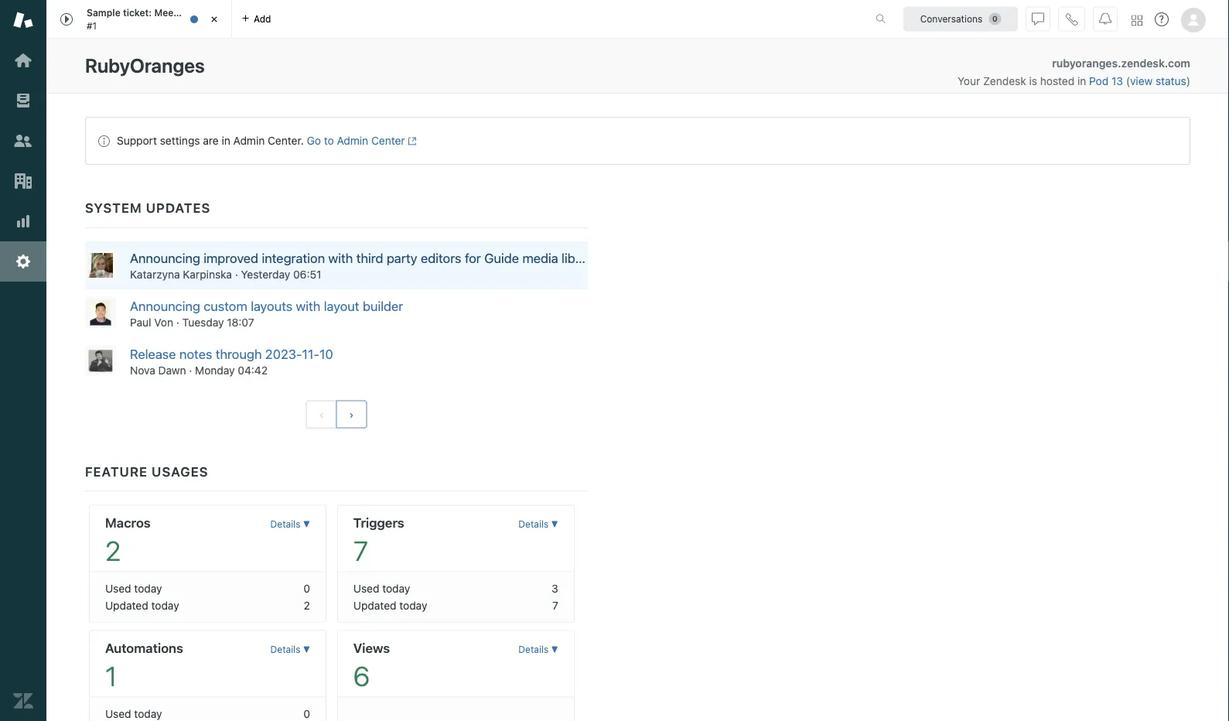 Task type: vqa. For each thing, say whether or not it's contained in the screenshot.


Task type: locate. For each thing, give the bounding box(es) containing it.
used down macros 2
[[105, 582, 131, 595]]

layout
[[324, 298, 359, 314]]

updated up views
[[353, 599, 397, 612]]

▼ for 6
[[551, 644, 559, 655]]

to
[[324, 134, 334, 147]]

2 announcing from the top
[[130, 298, 200, 314]]

guide
[[485, 250, 519, 266]]

tab
[[46, 0, 232, 39]]

details
[[271, 519, 301, 530], [519, 519, 549, 530], [271, 644, 301, 655], [519, 644, 549, 655]]

release notes through 2023-11-10
[[130, 346, 333, 361]]

admin left center.
[[233, 134, 265, 147]]

1 vertical spatial 7
[[552, 599, 559, 612]]

admin
[[233, 134, 265, 147], [337, 134, 368, 147]]

details ▼
[[271, 519, 310, 530], [519, 519, 559, 530], [271, 644, 310, 655], [519, 644, 559, 655]]

with down 06:51
[[296, 298, 321, 314]]

0 vertical spatial 2
[[105, 534, 121, 566]]

0 horizontal spatial 7
[[353, 534, 368, 566]]

in left pod on the right
[[1078, 75, 1087, 87]]

monday 04:42
[[195, 364, 268, 376]]

zendesk
[[984, 75, 1027, 87]]

7
[[353, 534, 368, 566], [552, 599, 559, 612]]

0 vertical spatial announcing
[[130, 250, 200, 266]]

used for 7
[[353, 582, 379, 595]]

#1
[[87, 20, 97, 31]]

0 horizontal spatial admin
[[233, 134, 265, 147]]

admin right to at the top of the page
[[337, 134, 368, 147]]

integration
[[262, 250, 325, 266]]

in
[[1078, 75, 1087, 87], [222, 134, 230, 147]]

1 horizontal spatial in
[[1078, 75, 1087, 87]]

automations
[[105, 640, 183, 655]]

the
[[180, 7, 195, 18]]

▼ left 'triggers'
[[303, 519, 310, 530]]

media
[[523, 250, 558, 266]]

0
[[304, 582, 310, 595], [304, 707, 310, 720]]

used today down triggers 7
[[353, 582, 410, 595]]

1 vertical spatial in
[[222, 134, 230, 147]]

status
[[1156, 75, 1187, 87]]

updated today
[[105, 599, 179, 612], [353, 599, 427, 612]]

announcing up katarzyna
[[130, 250, 200, 266]]

feature
[[85, 463, 148, 479]]

)
[[1187, 75, 1191, 87]]

1 announcing from the top
[[130, 250, 200, 266]]

0 vertical spatial in
[[1078, 75, 1087, 87]]

views
[[353, 640, 390, 655]]

announcing up von
[[130, 298, 200, 314]]

go to admin center link
[[307, 134, 417, 147]]

updated up automations
[[105, 599, 148, 612]]

7 down 'triggers'
[[353, 534, 368, 566]]

▼ left views
[[303, 644, 310, 655]]

details for 1
[[271, 644, 301, 655]]

announcing for announcing custom layouts with layout builder
[[130, 298, 200, 314]]

▼ for 2
[[303, 519, 310, 530]]

1 horizontal spatial 2
[[304, 599, 310, 612]]

used
[[105, 582, 131, 595], [353, 582, 379, 595], [105, 707, 131, 720]]

updated
[[105, 599, 148, 612], [353, 599, 397, 612]]

1 updated today from the left
[[105, 599, 179, 612]]

1 vertical spatial announcing
[[130, 298, 200, 314]]

announcing custom layouts with layout builder
[[130, 298, 403, 314]]

1 vertical spatial with
[[296, 298, 321, 314]]

1 vertical spatial 0
[[304, 707, 310, 720]]

library
[[562, 250, 599, 266]]

reporting image
[[13, 211, 33, 231]]

today for 0
[[151, 599, 179, 612]]

1 horizontal spatial 7
[[552, 599, 559, 612]]

used down triggers 7
[[353, 582, 379, 595]]

used today for 7
[[353, 582, 410, 595]]

conversations
[[921, 14, 983, 24]]

0 horizontal spatial updated
[[105, 599, 148, 612]]

with for third
[[328, 250, 353, 266]]

usages
[[152, 463, 209, 479]]

status
[[85, 117, 1191, 165]]

used down 1
[[105, 707, 131, 720]]

2 admin from the left
[[337, 134, 368, 147]]

close image
[[207, 12, 222, 27]]

0 vertical spatial with
[[328, 250, 353, 266]]

updated today up views
[[353, 599, 427, 612]]

updated today up automations
[[105, 599, 179, 612]]

7 down 3
[[552, 599, 559, 612]]

katarzyna
[[130, 268, 180, 281]]

1 updated from the left
[[105, 599, 148, 612]]

with for layout
[[296, 298, 321, 314]]

0 vertical spatial 7
[[353, 534, 368, 566]]

dawn
[[158, 364, 186, 376]]

1 horizontal spatial updated
[[353, 599, 397, 612]]

in inside "rubyoranges .zendesk.com your zendesk is hosted in pod 13 ( view status )"
[[1078, 75, 1087, 87]]

0 horizontal spatial in
[[222, 134, 230, 147]]

is
[[1030, 75, 1038, 87]]

.zendesk.com
[[1118, 57, 1191, 70]]

1 horizontal spatial updated today
[[353, 599, 427, 612]]

0 horizontal spatial 2
[[105, 534, 121, 566]]

0 vertical spatial 0
[[304, 582, 310, 595]]

11-
[[302, 346, 320, 361]]

organizations image
[[13, 171, 33, 191]]

(
[[1126, 75, 1131, 87]]

in right are
[[222, 134, 230, 147]]

admin image
[[13, 251, 33, 272]]

notes
[[179, 346, 212, 361]]

0 horizontal spatial with
[[296, 298, 321, 314]]

2 updated from the left
[[353, 599, 397, 612]]

sample
[[87, 7, 121, 18]]

updates
[[146, 200, 211, 216]]

updated for 7
[[353, 599, 397, 612]]

7 inside triggers 7
[[353, 534, 368, 566]]

1 horizontal spatial admin
[[337, 134, 368, 147]]

used today
[[105, 582, 162, 595], [353, 582, 410, 595], [105, 707, 162, 720]]

2023-
[[265, 346, 302, 361]]

get started image
[[13, 50, 33, 70]]

0 horizontal spatial updated today
[[105, 599, 179, 612]]

›
[[349, 408, 354, 420]]

layouts
[[251, 298, 293, 314]]

customers image
[[13, 131, 33, 151]]

status containing support settings are in admin center.
[[85, 117, 1191, 165]]

used for 2
[[105, 582, 131, 595]]

improved
[[204, 250, 259, 266]]

2 updated today from the left
[[353, 599, 427, 612]]

announcing for announcing improved integration with third party editors for guide media library
[[130, 250, 200, 266]]

editors
[[421, 250, 462, 266]]

‹
[[319, 408, 324, 420]]

triggers
[[353, 514, 405, 530]]

today
[[134, 582, 162, 595], [382, 582, 410, 595], [151, 599, 179, 612], [400, 599, 427, 612], [134, 707, 162, 720]]

used today down macros 2
[[105, 582, 162, 595]]

‹ button
[[306, 400, 337, 428]]

views image
[[13, 91, 33, 111]]

details ▼ for 2
[[271, 519, 310, 530]]

▼ up 3
[[551, 519, 559, 530]]

(opens in a new tab) image
[[405, 136, 417, 146]]

▼ down 3
[[551, 644, 559, 655]]

▼ for 7
[[551, 519, 559, 530]]

tuesday 18:07
[[182, 316, 254, 329]]

ticket:
[[123, 7, 152, 18]]

with left the third
[[328, 250, 353, 266]]

1 horizontal spatial with
[[328, 250, 353, 266]]

with
[[328, 250, 353, 266], [296, 298, 321, 314]]

pod
[[1090, 75, 1109, 87]]

details ▼ for 1
[[271, 644, 310, 655]]



Task type: describe. For each thing, give the bounding box(es) containing it.
through
[[216, 346, 262, 361]]

go to admin center
[[307, 134, 405, 147]]

13
[[1112, 75, 1124, 87]]

rubyoranges
[[1053, 57, 1118, 70]]

rubyoranges
[[85, 54, 205, 77]]

triggers 7
[[353, 514, 405, 566]]

used today down 1
[[105, 707, 162, 720]]

6
[[353, 660, 370, 692]]

2 inside macros 2
[[105, 534, 121, 566]]

hosted
[[1041, 75, 1075, 87]]

karpinska
[[183, 268, 232, 281]]

macros 2
[[105, 514, 151, 566]]

system updates
[[85, 200, 211, 216]]

go
[[307, 134, 321, 147]]

nova dawn
[[130, 364, 186, 376]]

04:42
[[238, 364, 268, 376]]

paul von
[[130, 316, 173, 329]]

support
[[117, 134, 157, 147]]

automations 1
[[105, 640, 183, 692]]

third
[[356, 250, 383, 266]]

custom
[[204, 298, 247, 314]]

view status link
[[1131, 75, 1187, 87]]

meet
[[154, 7, 177, 18]]

yesterday 06:51
[[241, 268, 322, 281]]

party
[[387, 250, 417, 266]]

in inside status
[[222, 134, 230, 147]]

details for 6
[[519, 644, 549, 655]]

2 0 from the top
[[304, 707, 310, 720]]

updated for 2
[[105, 599, 148, 612]]

center.
[[268, 134, 304, 147]]

settings
[[160, 134, 200, 147]]

feature usages
[[85, 463, 209, 479]]

rubyoranges .zendesk.com your zendesk is hosted in pod 13 ( view status )
[[958, 57, 1191, 87]]

updated today for 7
[[353, 599, 427, 612]]

▼ for 1
[[303, 644, 310, 655]]

nova
[[130, 364, 155, 376]]

1 vertical spatial 2
[[304, 599, 310, 612]]

support settings are in admin center.
[[117, 134, 304, 147]]

ticket
[[197, 7, 223, 18]]

› button
[[336, 400, 367, 428]]

06:51
[[293, 268, 322, 281]]

monday
[[195, 364, 235, 376]]

today for automations
[[134, 707, 162, 720]]

updated today for 2
[[105, 599, 179, 612]]

18:07
[[227, 316, 254, 329]]

details ▼ for 7
[[519, 519, 559, 530]]

zendesk image
[[13, 691, 33, 711]]

announcing improved integration with third party editors for guide media library
[[130, 250, 599, 266]]

view
[[1131, 75, 1153, 87]]

used today for 2
[[105, 582, 162, 595]]

conversations button
[[904, 7, 1018, 31]]

von
[[154, 316, 173, 329]]

for
[[465, 250, 481, 266]]

tab containing sample ticket: meet the ticket
[[46, 0, 232, 39]]

views 6
[[353, 640, 390, 692]]

add
[[254, 14, 271, 24]]

main element
[[0, 0, 46, 721]]

details for 7
[[519, 519, 549, 530]]

details for 2
[[271, 519, 301, 530]]

1
[[105, 660, 117, 692]]

today for 3
[[400, 599, 427, 612]]

paul
[[130, 316, 151, 329]]

get help image
[[1155, 12, 1169, 26]]

1 0 from the top
[[304, 582, 310, 595]]

pod 13 link
[[1090, 75, 1126, 87]]

notifications image
[[1100, 13, 1112, 25]]

button displays agent's chat status as invisible. image
[[1032, 13, 1045, 25]]

tuesday
[[182, 316, 224, 329]]

zendesk support image
[[13, 10, 33, 30]]

macros
[[105, 514, 151, 530]]

details ▼ for 6
[[519, 644, 559, 655]]

sample ticket: meet the ticket #1
[[87, 7, 223, 31]]

release
[[130, 346, 176, 361]]

builder
[[363, 298, 403, 314]]

10
[[320, 346, 333, 361]]

center
[[371, 134, 405, 147]]

tabs tab list
[[46, 0, 860, 39]]

zendesk products image
[[1132, 15, 1143, 26]]

3
[[552, 582, 559, 595]]

add button
[[232, 0, 280, 38]]

1 admin from the left
[[233, 134, 265, 147]]

system
[[85, 200, 142, 216]]

katarzyna karpinska
[[130, 268, 232, 281]]

are
[[203, 134, 219, 147]]

yesterday
[[241, 268, 290, 281]]

your
[[958, 75, 981, 87]]



